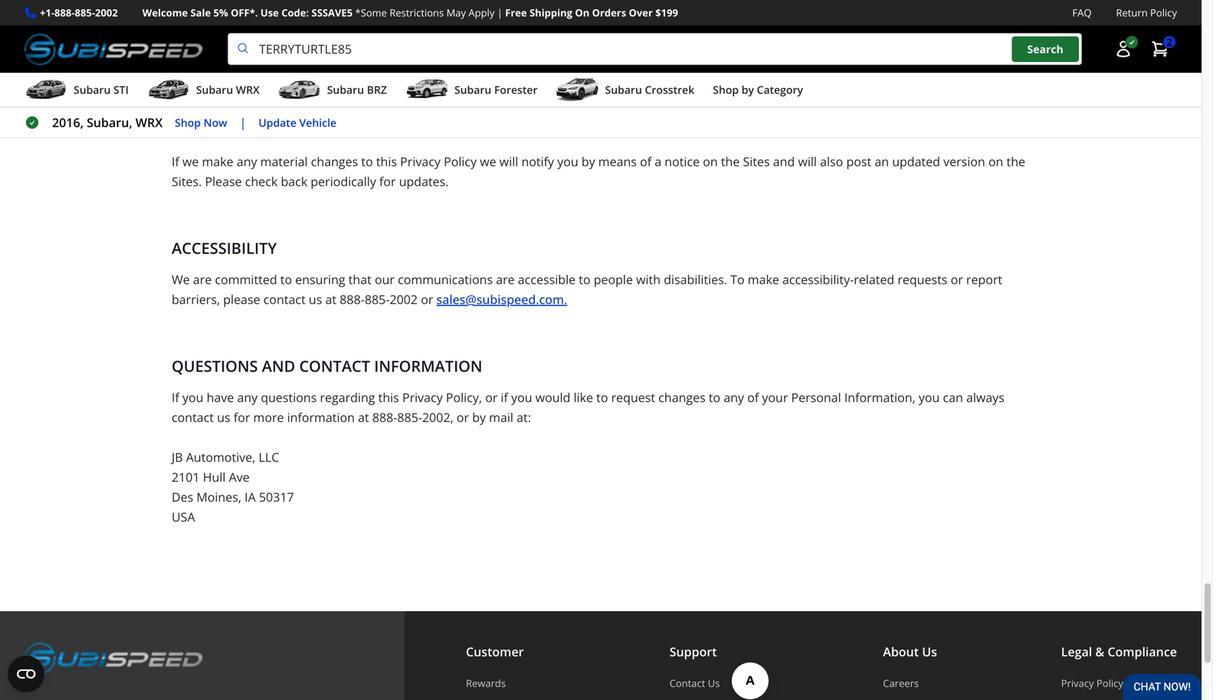 Task type: describe. For each thing, give the bounding box(es) containing it.
our
[[375, 271, 395, 288]]

*some
[[355, 6, 387, 20]]

subaru forester button
[[405, 76, 538, 107]]

changes inside the if you have any questions regarding this privacy policy, or if you would like to request changes to any of your personal information, you can always contact us for more information at 888-885-2002, or by mail at:
[[658, 389, 706, 406]]

for inside if we make any material changes to this privacy policy we will notify you by means of a notice on the sites and will also post an updated version on the sites. please check back periodically for updates.
[[379, 173, 396, 190]]

information,
[[844, 389, 916, 406]]

subaru sti
[[74, 82, 129, 97]]

category
[[757, 82, 803, 97]]

to inside if we make any material changes to this privacy policy we will notify you by means of a notice on the sites and will also post an updated version on the sites. please check back periodically for updates.
[[361, 153, 373, 170]]

888- inside the if you have any questions regarding this privacy policy, or if you would like to request changes to any of your personal information, you can always contact us for more information at 888-885-2002, or by mail at:
[[372, 409, 397, 426]]

orders
[[592, 6, 626, 20]]

free
[[505, 6, 527, 20]]

with
[[636, 271, 661, 288]]

sales@subispeed.com. link
[[436, 291, 567, 308]]

sti
[[113, 82, 129, 97]]

more
[[253, 409, 284, 426]]

885- inside we are committed to ensuring that our communications are accessible to people with disabilities. to make accessibility-related requests or report barriers, please contact us at 888-885-2002 or
[[365, 291, 390, 308]]

means
[[598, 153, 637, 170]]

2 on from the left
[[988, 153, 1003, 170]]

disabilities.
[[664, 271, 727, 288]]

+1-888-885-2002 link
[[40, 5, 118, 21]]

questions and contact information
[[172, 356, 482, 377]]

legal
[[1061, 644, 1092, 660]]

shipping
[[530, 6, 572, 20]]

button image
[[1114, 40, 1133, 58]]

over
[[629, 6, 653, 20]]

update vehicle button
[[259, 114, 336, 131]]

if you have any questions regarding this privacy policy, or if you would like to request changes to any of your personal information, you can always contact us for more information at 888-885-2002, or by mail at:
[[172, 389, 1005, 426]]

we are committed to ensuring that our communications are accessible to people with disabilities. to make accessibility-related requests or report barriers, please contact us at 888-885-2002 or
[[172, 271, 1002, 308]]

or left if
[[485, 389, 498, 406]]

information
[[287, 409, 355, 426]]

des
[[172, 489, 193, 505]]

faq link
[[1072, 5, 1092, 21]]

privacy inside if we make any material changes to this privacy policy we will notify you by means of a notice on the sites and will also post an updated version on the sites. please check back periodically for updates.
[[400, 153, 441, 170]]

contact inside we are committed to ensuring that our communications are accessible to people with disabilities. to make accessibility-related requests or report barriers, please contact us at 888-885-2002 or
[[263, 291, 306, 308]]

shop now
[[175, 115, 227, 130]]

us for about us
[[922, 644, 937, 660]]

ave
[[229, 469, 250, 486]]

you left have
[[182, 389, 203, 406]]

1 are from the left
[[193, 271, 212, 288]]

llc
[[259, 449, 279, 466]]

jb
[[172, 449, 183, 466]]

1 horizontal spatial |
[[497, 6, 503, 20]]

privacy inside the if you have any questions regarding this privacy policy, or if you would like to request changes to any of your personal information, you can always contact us for more information at 888-885-2002, or by mail at:
[[402, 389, 443, 406]]

any for make
[[237, 153, 257, 170]]

automotive,
[[186, 449, 255, 466]]

subaru for subaru brz
[[327, 82, 364, 97]]

a
[[655, 153, 661, 170]]

search button
[[1012, 36, 1079, 62]]

subaru wrx button
[[147, 76, 260, 107]]

a subaru wrx thumbnail image image
[[147, 78, 190, 101]]

hull
[[203, 469, 226, 486]]

5%
[[213, 6, 228, 20]]

sites.
[[172, 173, 202, 190]]

return policy
[[1116, 6, 1177, 20]]

report
[[966, 271, 1002, 288]]

subaru,
[[87, 114, 132, 131]]

by inside the if you have any questions regarding this privacy policy, or if you would like to request changes to any of your personal information, you can always contact us for more information at 888-885-2002, or by mail at:
[[472, 409, 486, 426]]

to left your
[[709, 389, 720, 406]]

code:
[[281, 6, 309, 20]]

accessibility-
[[782, 271, 854, 288]]

to right like
[[596, 389, 608, 406]]

1 will from the left
[[500, 153, 518, 170]]

people
[[594, 271, 633, 288]]

changes to our privacy policy
[[172, 120, 429, 141]]

0 horizontal spatial 885-
[[75, 6, 95, 20]]

open widget image
[[8, 656, 44, 693]]

periodically
[[311, 173, 376, 190]]

2101
[[172, 469, 200, 486]]

at inside the if you have any questions regarding this privacy policy, or if you would like to request changes to any of your personal information, you can always contact us for more information at 888-885-2002, or by mail at:
[[358, 409, 369, 426]]

2
[[1166, 35, 1172, 49]]

sale
[[190, 6, 211, 20]]

at inside we are committed to ensuring that our communications are accessible to people with disabilities. to make accessibility-related requests or report barriers, please contact us at 888-885-2002 or
[[325, 291, 337, 308]]

a subaru sti thumbnail image image
[[25, 78, 67, 101]]

policy,
[[446, 389, 482, 406]]

committed
[[215, 271, 277, 288]]

2016, subaru, wrx
[[52, 114, 163, 131]]

2002 inside we are committed to ensuring that our communications are accessible to people with disabilities. to make accessibility-related requests or report barriers, please contact us at 888-885-2002 or
[[390, 291, 418, 308]]

subaru for subaru crosstrek
[[605, 82, 642, 97]]

material
[[260, 153, 308, 170]]

updates.
[[399, 173, 449, 190]]

we
[[172, 271, 190, 288]]

if for if we make any material changes to this privacy policy we will notify you by means of a notice on the sites and will also post an updated version on the sites. please check back periodically for updates.
[[172, 153, 179, 170]]

jb automotive, llc 2101 hull ave des moines, ia 50317 usa
[[172, 449, 294, 525]]

1 vertical spatial |
[[240, 114, 246, 131]]

2002,
[[422, 409, 453, 426]]

for inside the if you have any questions regarding this privacy policy, or if you would like to request changes to any of your personal information, you can always contact us for more information at 888-885-2002, or by mail at:
[[234, 409, 250, 426]]

a subaru brz thumbnail image image
[[278, 78, 321, 101]]

shop by category
[[713, 82, 803, 97]]

if for if you have any questions regarding this privacy policy, or if you would like to request changes to any of your personal information, you can always contact us for more information at 888-885-2002, or by mail at:
[[172, 389, 179, 406]]

this inside if we make any material changes to this privacy policy we will notify you by means of a notice on the sites and will also post an updated version on the sites. please check back periodically for updates.
[[376, 153, 397, 170]]

or down communications
[[421, 291, 433, 308]]

changes inside if we make any material changes to this privacy policy we will notify you by means of a notice on the sites and will also post an updated version on the sites. please check back periodically for updates.
[[311, 153, 358, 170]]

privacy
[[309, 120, 371, 141]]

return policy link
[[1116, 5, 1177, 21]]

rewards
[[466, 677, 506, 691]]

1 on from the left
[[703, 153, 718, 170]]

by inside shop by category dropdown button
[[742, 82, 754, 97]]

2 we from the left
[[480, 153, 496, 170]]

this inside the if you have any questions regarding this privacy policy, or if you would like to request changes to any of your personal information, you can always contact us for more information at 888-885-2002, or by mail at:
[[378, 389, 399, 406]]

make inside we are committed to ensuring that our communications are accessible to people with disabilities. to make accessibility-related requests or report barriers, please contact us at 888-885-2002 or
[[748, 271, 779, 288]]

careers link
[[883, 677, 937, 691]]

update vehicle
[[259, 115, 336, 130]]

use
[[260, 6, 279, 20]]

contact inside the if you have any questions regarding this privacy policy, or if you would like to request changes to any of your personal information, you can always contact us for more information at 888-885-2002, or by mail at:
[[172, 409, 214, 426]]

at:
[[517, 409, 531, 426]]

of inside if we make any material changes to this privacy policy we will notify you by means of a notice on the sites and will also post an updated version on the sites. please check back periodically for updates.
[[640, 153, 651, 170]]

that
[[348, 271, 372, 288]]

welcome sale 5% off*. use code: sssave5 *some restrictions may apply | free shipping on orders over $199
[[142, 6, 678, 20]]

subaru brz button
[[278, 76, 387, 107]]

contact us link
[[670, 677, 759, 691]]

mail
[[489, 409, 513, 426]]

version
[[943, 153, 985, 170]]

notify
[[521, 153, 554, 170]]

questions
[[261, 389, 317, 406]]

0 horizontal spatial 888-
[[54, 6, 75, 20]]

customer
[[466, 644, 524, 660]]

barriers,
[[172, 291, 220, 308]]



Task type: locate. For each thing, give the bounding box(es) containing it.
1 vertical spatial 888-
[[340, 291, 365, 308]]

3 subaru from the left
[[327, 82, 364, 97]]

contact
[[263, 291, 306, 308], [172, 409, 214, 426]]

contact us
[[670, 677, 720, 691]]

if
[[501, 389, 508, 406]]

the left 'sites'
[[721, 153, 740, 170]]

1 horizontal spatial shop
[[713, 82, 739, 97]]

0 vertical spatial if
[[172, 153, 179, 170]]

a subaru crosstrek thumbnail image image
[[556, 78, 599, 101]]

to left ensuring
[[280, 271, 292, 288]]

of left a
[[640, 153, 651, 170]]

2 vertical spatial by
[[472, 409, 486, 426]]

subaru sti button
[[25, 76, 129, 107]]

1 horizontal spatial for
[[379, 173, 396, 190]]

questions
[[172, 356, 258, 377]]

sales@subispeed.com.
[[436, 291, 567, 308]]

make right to
[[748, 271, 779, 288]]

are up barriers,
[[193, 271, 212, 288]]

us right about
[[922, 644, 937, 660]]

to
[[730, 271, 745, 288]]

search input field
[[228, 33, 1082, 65]]

1 vertical spatial subispeed logo image
[[25, 642, 203, 674]]

us inside we are committed to ensuring that our communications are accessible to people with disabilities. to make accessibility-related requests or report barriers, please contact us at 888-885-2002 or
[[309, 291, 322, 308]]

we left the "notify"
[[480, 153, 496, 170]]

0 horizontal spatial for
[[234, 409, 250, 426]]

this right regarding
[[378, 389, 399, 406]]

any inside if we make any material changes to this privacy policy we will notify you by means of a notice on the sites and will also post an updated version on the sites. please check back periodically for updates.
[[237, 153, 257, 170]]

welcome
[[142, 6, 188, 20]]

any right have
[[237, 389, 258, 406]]

are up sales@subispeed.com. link
[[496, 271, 515, 288]]

and
[[773, 153, 795, 170]]

us
[[309, 291, 322, 308], [217, 409, 230, 426]]

any left your
[[724, 389, 744, 406]]

2 the from the left
[[1007, 153, 1025, 170]]

by
[[742, 82, 754, 97], [582, 153, 595, 170], [472, 409, 486, 426]]

always
[[966, 389, 1005, 406]]

2 vertical spatial 888-
[[372, 409, 397, 426]]

regarding
[[320, 389, 375, 406]]

1 the from the left
[[721, 153, 740, 170]]

888-
[[54, 6, 75, 20], [340, 291, 365, 308], [372, 409, 397, 426]]

back
[[281, 173, 307, 190]]

for left more
[[234, 409, 250, 426]]

0 horizontal spatial us
[[708, 677, 720, 691]]

subaru for subaru sti
[[74, 82, 111, 97]]

request
[[611, 389, 655, 406]]

| left to
[[240, 114, 246, 131]]

2 horizontal spatial 885-
[[397, 409, 422, 426]]

usa
[[172, 509, 195, 525]]

1 vertical spatial contact
[[172, 409, 214, 426]]

brz
[[367, 82, 387, 97]]

subaru inside subaru crosstrek dropdown button
[[605, 82, 642, 97]]

0 vertical spatial us
[[309, 291, 322, 308]]

0 horizontal spatial the
[[721, 153, 740, 170]]

subaru left forester
[[454, 82, 491, 97]]

1 horizontal spatial changes
[[658, 389, 706, 406]]

or down policy,
[[457, 409, 469, 426]]

make up "please"
[[202, 153, 233, 170]]

1 horizontal spatial we
[[480, 153, 496, 170]]

ia
[[245, 489, 256, 505]]

on right the "version"
[[988, 153, 1003, 170]]

have
[[207, 389, 234, 406]]

1 vertical spatial of
[[747, 389, 759, 406]]

us right contact
[[708, 677, 720, 691]]

a subaru forester thumbnail image image
[[405, 78, 448, 101]]

2 subaru from the left
[[196, 82, 233, 97]]

0 horizontal spatial policy
[[444, 153, 477, 170]]

if left have
[[172, 389, 179, 406]]

885- down our
[[365, 291, 390, 308]]

0 vertical spatial for
[[379, 173, 396, 190]]

for left the updates.
[[379, 173, 396, 190]]

1 vertical spatial by
[[582, 153, 595, 170]]

1 we from the left
[[182, 153, 199, 170]]

return
[[1116, 6, 1148, 20]]

any
[[237, 153, 257, 170], [237, 389, 258, 406], [724, 389, 744, 406]]

subaru brz
[[327, 82, 387, 97]]

0 horizontal spatial us
[[217, 409, 230, 426]]

off*.
[[231, 6, 258, 20]]

1 subaru from the left
[[74, 82, 111, 97]]

2002 left "welcome"
[[95, 6, 118, 20]]

update
[[259, 115, 296, 130]]

0 horizontal spatial wrx
[[136, 114, 163, 131]]

1 if from the top
[[172, 153, 179, 170]]

sssave5
[[312, 6, 353, 20]]

2 vertical spatial 885-
[[397, 409, 422, 426]]

shop for shop now
[[175, 115, 201, 130]]

changes up periodically in the top left of the page
[[311, 153, 358, 170]]

contact
[[299, 356, 370, 377]]

policy up 2
[[1150, 6, 1177, 20]]

2 subispeed logo image from the top
[[25, 642, 203, 674]]

by left the means
[[582, 153, 595, 170]]

on right notice
[[703, 153, 718, 170]]

careers
[[883, 677, 919, 691]]

subispeed logo image
[[25, 33, 203, 65], [25, 642, 203, 674]]

2 horizontal spatial by
[[742, 82, 754, 97]]

policy inside if we make any material changes to this privacy policy we will notify you by means of a notice on the sites and will also post an updated version on the sites. please check back periodically for updates.
[[444, 153, 477, 170]]

0 vertical spatial |
[[497, 6, 503, 20]]

2002 down our
[[390, 291, 418, 308]]

885- inside the if you have any questions regarding this privacy policy, or if you would like to request changes to any of your personal information, you can always contact us for more information at 888-885-2002, or by mail at:
[[397, 409, 422, 426]]

0 horizontal spatial contact
[[172, 409, 214, 426]]

0 vertical spatial of
[[640, 153, 651, 170]]

to left people
[[579, 271, 591, 288]]

contact down ensuring
[[263, 291, 306, 308]]

0 vertical spatial 888-
[[54, 6, 75, 20]]

an
[[875, 153, 889, 170]]

restrictions
[[390, 6, 444, 20]]

1 horizontal spatial 885-
[[365, 291, 390, 308]]

you left can
[[919, 389, 940, 406]]

2 horizontal spatial 888-
[[372, 409, 397, 426]]

5 subaru from the left
[[605, 82, 642, 97]]

us for contact us
[[708, 677, 720, 691]]

or left report in the top right of the page
[[951, 271, 963, 288]]

if up sites.
[[172, 153, 179, 170]]

sites
[[743, 153, 770, 170]]

and
[[262, 356, 295, 377]]

0 horizontal spatial make
[[202, 153, 233, 170]]

you right the "notify"
[[557, 153, 578, 170]]

0 vertical spatial contact
[[263, 291, 306, 308]]

2016,
[[52, 114, 83, 131]]

compliance
[[1108, 644, 1177, 660]]

subaru right a subaru crosstrek thumbnail image
[[605, 82, 642, 97]]

at down regarding
[[358, 409, 369, 426]]

0 vertical spatial 885-
[[75, 6, 95, 20]]

by left category
[[742, 82, 754, 97]]

privacy policy link
[[1061, 677, 1177, 691]]

1 subispeed logo image from the top
[[25, 33, 203, 65]]

this down policy
[[376, 153, 397, 170]]

any up check
[[237, 153, 257, 170]]

1 horizontal spatial contact
[[263, 291, 306, 308]]

by inside if we make any material changes to this privacy policy we will notify you by means of a notice on the sites and will also post an updated version on the sites. please check back periodically for updates.
[[582, 153, 595, 170]]

1 horizontal spatial us
[[922, 644, 937, 660]]

2 button
[[1143, 34, 1177, 64]]

0 vertical spatial changes
[[311, 153, 358, 170]]

2 are from the left
[[496, 271, 515, 288]]

50317
[[259, 489, 294, 505]]

subaru left "brz"
[[327, 82, 364, 97]]

885- right +1-
[[75, 6, 95, 20]]

make inside if we make any material changes to this privacy policy we will notify you by means of a notice on the sites and will also post an updated version on the sites. please check back periodically for updates.
[[202, 153, 233, 170]]

subaru for subaru wrx
[[196, 82, 233, 97]]

wrx down a subaru wrx thumbnail image
[[136, 114, 163, 131]]

subaru inside subaru wrx dropdown button
[[196, 82, 233, 97]]

subaru up now
[[196, 82, 233, 97]]

0 horizontal spatial of
[[640, 153, 651, 170]]

also
[[820, 153, 843, 170]]

1 horizontal spatial 2002
[[390, 291, 418, 308]]

0 vertical spatial by
[[742, 82, 754, 97]]

2 vertical spatial privacy
[[1061, 677, 1094, 691]]

privacy up the updates.
[[400, 153, 441, 170]]

you right if
[[511, 389, 532, 406]]

subaru inside subaru sti dropdown button
[[74, 82, 111, 97]]

1 vertical spatial privacy
[[402, 389, 443, 406]]

this
[[376, 153, 397, 170], [378, 389, 399, 406]]

apply
[[469, 6, 495, 20]]

1 horizontal spatial policy
[[1097, 677, 1123, 691]]

related
[[854, 271, 894, 288]]

0 vertical spatial 2002
[[95, 6, 118, 20]]

0 horizontal spatial 2002
[[95, 6, 118, 20]]

0 vertical spatial subispeed logo image
[[25, 33, 203, 65]]

us down have
[[217, 409, 230, 426]]

if inside if we make any material changes to this privacy policy we will notify you by means of a notice on the sites and will also post an updated version on the sites. please check back periodically for updates.
[[172, 153, 179, 170]]

changes
[[311, 153, 358, 170], [658, 389, 706, 406]]

1 vertical spatial policy
[[444, 153, 477, 170]]

will right and
[[798, 153, 817, 170]]

0 vertical spatial policy
[[1150, 6, 1177, 20]]

please
[[223, 291, 260, 308]]

888- inside we are committed to ensuring that our communications are accessible to people with disabilities. to make accessibility-related requests or report barriers, please contact us at 888-885-2002 or
[[340, 291, 365, 308]]

0 horizontal spatial will
[[500, 153, 518, 170]]

0 horizontal spatial at
[[325, 291, 337, 308]]

shop inside dropdown button
[[713, 82, 739, 97]]

1 vertical spatial us
[[708, 677, 720, 691]]

privacy up 2002,
[[402, 389, 443, 406]]

1 vertical spatial at
[[358, 409, 369, 426]]

wrx inside dropdown button
[[236, 82, 260, 97]]

policy up the updates.
[[444, 153, 477, 170]]

if we make any material changes to this privacy policy we will notify you by means of a notice on the sites and will also post an updated version on the sites. please check back periodically for updates.
[[172, 153, 1025, 190]]

885-
[[75, 6, 95, 20], [365, 291, 390, 308], [397, 409, 422, 426]]

we up sites.
[[182, 153, 199, 170]]

1 vertical spatial this
[[378, 389, 399, 406]]

885- down information
[[397, 409, 422, 426]]

0 vertical spatial make
[[202, 153, 233, 170]]

1 horizontal spatial of
[[747, 389, 759, 406]]

contact
[[670, 677, 705, 691]]

1 vertical spatial shop
[[175, 115, 201, 130]]

subaru crosstrek
[[605, 82, 694, 97]]

if inside the if you have any questions regarding this privacy policy, or if you would like to request changes to any of your personal information, you can always contact us for more information at 888-885-2002, or by mail at:
[[172, 389, 179, 406]]

4 subaru from the left
[[454, 82, 491, 97]]

privacy
[[400, 153, 441, 170], [402, 389, 443, 406], [1061, 677, 1094, 691]]

0 horizontal spatial are
[[193, 271, 212, 288]]

1 horizontal spatial at
[[358, 409, 369, 426]]

shop left category
[[713, 82, 739, 97]]

+1-888-885-2002
[[40, 6, 118, 20]]

about
[[883, 644, 919, 660]]

policy for return policy
[[1150, 6, 1177, 20]]

at down ensuring
[[325, 291, 337, 308]]

1 horizontal spatial wrx
[[236, 82, 260, 97]]

0 horizontal spatial shop
[[175, 115, 201, 130]]

shop left now
[[175, 115, 201, 130]]

of inside the if you have any questions regarding this privacy policy, or if you would like to request changes to any of your personal information, you can always contact us for more information at 888-885-2002, or by mail at:
[[747, 389, 759, 406]]

1 horizontal spatial us
[[309, 291, 322, 308]]

1 vertical spatial changes
[[658, 389, 706, 406]]

0 horizontal spatial changes
[[311, 153, 358, 170]]

changes
[[172, 120, 243, 141]]

1 horizontal spatial the
[[1007, 153, 1025, 170]]

0 horizontal spatial on
[[703, 153, 718, 170]]

2 vertical spatial policy
[[1097, 677, 1123, 691]]

1 vertical spatial us
[[217, 409, 230, 426]]

2 if from the top
[[172, 389, 179, 406]]

1 horizontal spatial 888-
[[340, 291, 365, 308]]

wrx up to
[[236, 82, 260, 97]]

any for have
[[237, 389, 258, 406]]

0 vertical spatial at
[[325, 291, 337, 308]]

0 vertical spatial us
[[922, 644, 937, 660]]

subaru left the sti
[[74, 82, 111, 97]]

moines,
[[196, 489, 241, 505]]

policy for privacy policy
[[1097, 677, 1123, 691]]

1 vertical spatial 2002
[[390, 291, 418, 308]]

privacy down legal
[[1061, 677, 1094, 691]]

shop for shop by category
[[713, 82, 739, 97]]

0 vertical spatial privacy
[[400, 153, 441, 170]]

you inside if we make any material changes to this privacy policy we will notify you by means of a notice on the sites and will also post an updated version on the sites. please check back periodically for updates.
[[557, 153, 578, 170]]

please
[[205, 173, 242, 190]]

subaru for subaru forester
[[454, 82, 491, 97]]

1 horizontal spatial are
[[496, 271, 515, 288]]

accessibility
[[172, 238, 277, 259]]

of left your
[[747, 389, 759, 406]]

subaru wrx
[[196, 82, 260, 97]]

of
[[640, 153, 651, 170], [747, 389, 759, 406]]

1 horizontal spatial will
[[798, 153, 817, 170]]

policy down the "legal & compliance"
[[1097, 677, 1123, 691]]

us inside the if you have any questions regarding this privacy policy, or if you would like to request changes to any of your personal information, you can always contact us for more information at 888-885-2002, or by mail at:
[[217, 409, 230, 426]]

may
[[446, 6, 466, 20]]

policy inside return policy link
[[1150, 6, 1177, 20]]

to up periodically in the top left of the page
[[361, 153, 373, 170]]

0 vertical spatial this
[[376, 153, 397, 170]]

0 vertical spatial shop
[[713, 82, 739, 97]]

1 horizontal spatial by
[[582, 153, 595, 170]]

contact down have
[[172, 409, 214, 426]]

us down ensuring
[[309, 291, 322, 308]]

1 vertical spatial wrx
[[136, 114, 163, 131]]

1 vertical spatial 885-
[[365, 291, 390, 308]]

2 will from the left
[[798, 153, 817, 170]]

| left free
[[497, 6, 503, 20]]

0 horizontal spatial we
[[182, 153, 199, 170]]

subaru inside subaru forester dropdown button
[[454, 82, 491, 97]]

on
[[703, 153, 718, 170], [988, 153, 1003, 170]]

to
[[247, 120, 268, 141]]

at
[[325, 291, 337, 308], [358, 409, 369, 426]]

1 horizontal spatial make
[[748, 271, 779, 288]]

by left mail
[[472, 409, 486, 426]]

now
[[204, 115, 227, 130]]

faq
[[1072, 6, 1092, 20]]

us
[[922, 644, 937, 660], [708, 677, 720, 691]]

2 horizontal spatial policy
[[1150, 6, 1177, 20]]

will left the "notify"
[[500, 153, 518, 170]]

would
[[535, 389, 570, 406]]

1 vertical spatial make
[[748, 271, 779, 288]]

$199
[[655, 6, 678, 20]]

0 vertical spatial wrx
[[236, 82, 260, 97]]

0 horizontal spatial by
[[472, 409, 486, 426]]

0 horizontal spatial |
[[240, 114, 246, 131]]

policy
[[375, 120, 429, 141]]

our
[[272, 120, 305, 141]]

subaru inside subaru brz 'dropdown button'
[[327, 82, 364, 97]]

shop by category button
[[713, 76, 803, 107]]

1 vertical spatial for
[[234, 409, 250, 426]]

1 horizontal spatial on
[[988, 153, 1003, 170]]

&
[[1095, 644, 1104, 660]]

accessible
[[518, 271, 576, 288]]

the right the "version"
[[1007, 153, 1025, 170]]

changes right request
[[658, 389, 706, 406]]

check
[[245, 173, 278, 190]]

ensuring
[[295, 271, 345, 288]]

1 vertical spatial if
[[172, 389, 179, 406]]

support
[[670, 644, 717, 660]]

subaru crosstrek button
[[556, 76, 694, 107]]

can
[[943, 389, 963, 406]]



Task type: vqa. For each thing, say whether or not it's contained in the screenshot.
2002 inside the 'We are committed to ensuring that our communications are accessible to people with disabilities. To make accessibility-related requests or report barriers, please contact us at 888-885-2002 or'
yes



